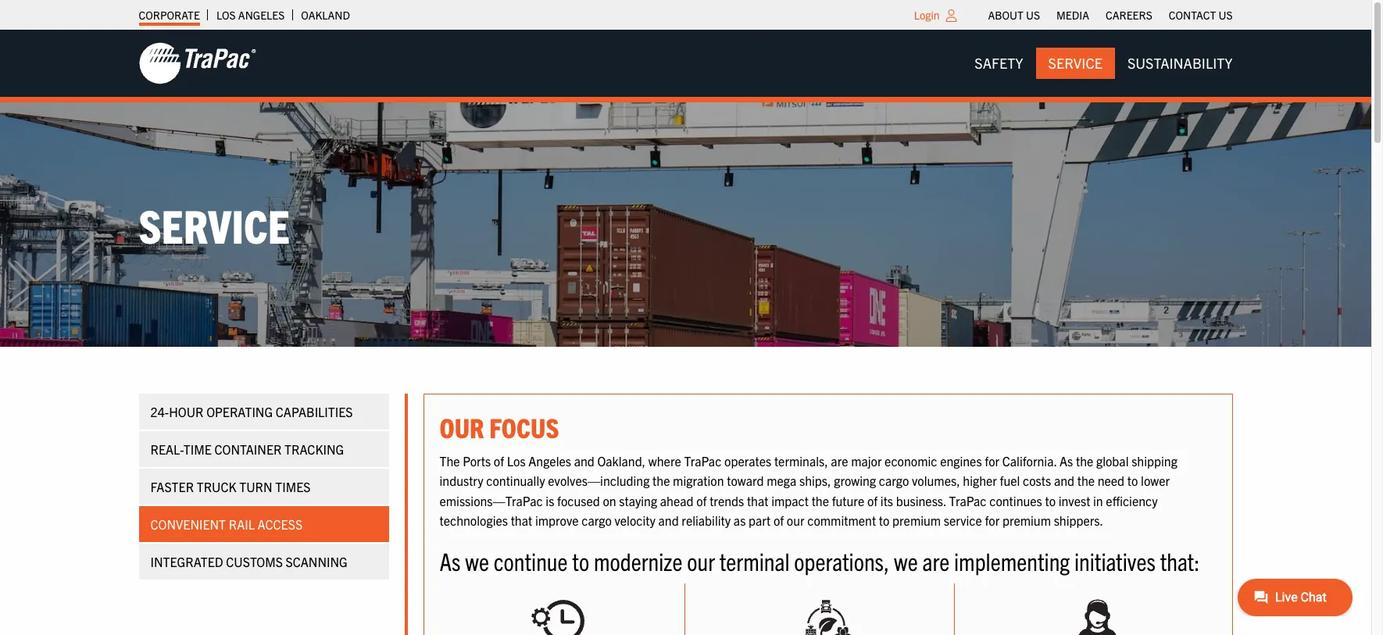 Task type: vqa. For each thing, say whether or not it's contained in the screenshot.
Used
no



Task type: locate. For each thing, give the bounding box(es) containing it.
business.
[[896, 493, 946, 509]]

real-time container tracking link
[[139, 432, 389, 468]]

corporate image
[[139, 41, 256, 85]]

of
[[494, 453, 504, 469], [697, 493, 707, 509], [867, 493, 878, 509], [774, 513, 784, 529]]

as right california.
[[1060, 453, 1073, 469]]

angeles up the continually
[[529, 453, 571, 469]]

0 vertical spatial menu bar
[[980, 4, 1241, 26]]

0 vertical spatial that
[[747, 493, 769, 509]]

us inside contact us link
[[1219, 8, 1233, 22]]

los up the continually
[[507, 453, 526, 469]]

0 vertical spatial los
[[216, 8, 236, 22]]

0 horizontal spatial we
[[465, 546, 489, 576]]

0 horizontal spatial are
[[831, 453, 848, 469]]

cargo up its
[[879, 473, 909, 489]]

us for about us
[[1026, 8, 1040, 22]]

1 horizontal spatial that
[[747, 493, 769, 509]]

los angeles link
[[216, 4, 285, 26]]

0 horizontal spatial and
[[574, 453, 595, 469]]

our focus
[[440, 411, 559, 444]]

us right about
[[1026, 8, 1040, 22]]

1 horizontal spatial angeles
[[529, 453, 571, 469]]

migration
[[673, 473, 724, 489]]

1 vertical spatial for
[[985, 513, 1000, 529]]

lower
[[1141, 473, 1170, 489]]

us inside about us link
[[1026, 8, 1040, 22]]

contact us link
[[1169, 4, 1233, 26]]

0 vertical spatial for
[[985, 453, 1000, 469]]

the
[[440, 453, 460, 469]]

1 horizontal spatial service
[[1049, 54, 1103, 72]]

faster
[[150, 479, 194, 495]]

are down service at the right of the page
[[923, 546, 950, 576]]

impact
[[772, 493, 809, 509]]

continues
[[990, 493, 1042, 509]]

1 vertical spatial service
[[139, 196, 290, 253]]

to down its
[[879, 513, 890, 529]]

2 horizontal spatial and
[[1054, 473, 1075, 489]]

1 vertical spatial los
[[507, 453, 526, 469]]

as inside the ports of los angeles and oakland, where trapac operates terminals, are major economic engines for california. as the global shipping industry continually evolves—including the migration toward mega ships, growing cargo volumes, higher fuel costs and the need to lower emissions—trapac is focused on staying ahead of trends that impact the future of its business. trapac continues to invest in efficiency technologies that improve cargo velocity and reliability as part of our commitment to premium service for premium shippers.
[[1060, 453, 1073, 469]]

cargo down on
[[582, 513, 612, 529]]

us right contact
[[1219, 8, 1233, 22]]

for right service at the right of the page
[[985, 513, 1000, 529]]

0 vertical spatial are
[[831, 453, 848, 469]]

corporate link
[[139, 4, 200, 26]]

1 horizontal spatial us
[[1219, 8, 1233, 22]]

we down business.
[[894, 546, 918, 576]]

to down costs
[[1045, 493, 1056, 509]]

industry
[[440, 473, 484, 489]]

real-time container tracking
[[150, 442, 344, 458]]

trapac up service at the right of the page
[[949, 493, 987, 509]]

and
[[574, 453, 595, 469], [1054, 473, 1075, 489], [659, 513, 679, 529]]

rail
[[229, 517, 255, 533]]

oakland,
[[597, 453, 646, 469]]

2 vertical spatial and
[[659, 513, 679, 529]]

its
[[881, 493, 893, 509]]

focus
[[490, 411, 559, 444]]

convenient
[[150, 517, 226, 533]]

terminals,
[[774, 453, 828, 469]]

0 vertical spatial our
[[787, 513, 805, 529]]

angeles left the oakland link
[[238, 8, 285, 22]]

premium down continues
[[1003, 513, 1051, 529]]

premium down business.
[[893, 513, 941, 529]]

1 us from the left
[[1026, 8, 1040, 22]]

and down ahead
[[659, 513, 679, 529]]

corporate
[[139, 8, 200, 22]]

0 horizontal spatial service
[[139, 196, 290, 253]]

and up invest
[[1054, 473, 1075, 489]]

are
[[831, 453, 848, 469], [923, 546, 950, 576]]

menu bar
[[980, 4, 1241, 26], [962, 48, 1245, 79]]

0 vertical spatial trapac
[[684, 453, 722, 469]]

1 vertical spatial are
[[923, 546, 950, 576]]

the down where
[[653, 473, 670, 489]]

1 horizontal spatial trapac
[[949, 493, 987, 509]]

ports
[[463, 453, 491, 469]]

login
[[914, 8, 940, 22]]

cargo
[[879, 473, 909, 489], [582, 513, 612, 529]]

1 horizontal spatial as
[[1060, 453, 1073, 469]]

sustainability link
[[1115, 48, 1245, 79]]

as down technologies
[[440, 546, 461, 576]]

continue
[[494, 546, 568, 576]]

we down technologies
[[465, 546, 489, 576]]

service inside menu item
[[1049, 54, 1103, 72]]

service link
[[1036, 48, 1115, 79]]

0 horizontal spatial cargo
[[582, 513, 612, 529]]

contact us
[[1169, 8, 1233, 22]]

to down improve
[[572, 546, 589, 576]]

0 horizontal spatial as
[[440, 546, 461, 576]]

1 horizontal spatial los
[[507, 453, 526, 469]]

1 vertical spatial angeles
[[529, 453, 571, 469]]

trapac up migration
[[684, 453, 722, 469]]

the left global
[[1076, 453, 1094, 469]]

0 vertical spatial cargo
[[879, 473, 909, 489]]

us
[[1026, 8, 1040, 22], [1219, 8, 1233, 22]]

0 horizontal spatial us
[[1026, 8, 1040, 22]]

to up the efficiency
[[1128, 473, 1138, 489]]

0 horizontal spatial that
[[511, 513, 532, 529]]

0 horizontal spatial angeles
[[238, 8, 285, 22]]

ahead
[[660, 493, 694, 509]]

1 vertical spatial menu bar
[[962, 48, 1245, 79]]

scanning
[[286, 555, 348, 570]]

technologies
[[440, 513, 508, 529]]

1 horizontal spatial cargo
[[879, 473, 909, 489]]

los
[[216, 8, 236, 22], [507, 453, 526, 469]]

faster truck turn times
[[150, 479, 311, 495]]

mega
[[767, 473, 797, 489]]

the
[[1076, 453, 1094, 469], [653, 473, 670, 489], [1078, 473, 1095, 489], [812, 493, 829, 509]]

2 us from the left
[[1219, 8, 1233, 22]]

for up 'higher'
[[985, 453, 1000, 469]]

turn
[[239, 479, 272, 495]]

1 vertical spatial cargo
[[582, 513, 612, 529]]

of right "part"
[[774, 513, 784, 529]]

our down reliability
[[687, 546, 715, 576]]

24-hour operating capabilities link
[[139, 394, 389, 430]]

are up growing
[[831, 453, 848, 469]]

0 vertical spatial service
[[1049, 54, 1103, 72]]

menu bar down careers link
[[962, 48, 1245, 79]]

trapac
[[684, 453, 722, 469], [949, 493, 987, 509]]

our
[[787, 513, 805, 529], [687, 546, 715, 576]]

we
[[465, 546, 489, 576], [894, 546, 918, 576]]

major
[[851, 453, 882, 469]]

of right ports
[[494, 453, 504, 469]]

1 vertical spatial our
[[687, 546, 715, 576]]

that left improve
[[511, 513, 532, 529]]

24-
[[150, 404, 169, 420]]

to
[[1128, 473, 1138, 489], [1045, 493, 1056, 509], [879, 513, 890, 529], [572, 546, 589, 576]]

0 vertical spatial angeles
[[238, 8, 285, 22]]

1 horizontal spatial are
[[923, 546, 950, 576]]

need
[[1098, 473, 1125, 489]]

commitment
[[808, 513, 876, 529]]

safety link
[[962, 48, 1036, 79]]

0 horizontal spatial premium
[[893, 513, 941, 529]]

trends
[[710, 493, 744, 509]]

1 horizontal spatial premium
[[1003, 513, 1051, 529]]

our inside the ports of los angeles and oakland, where trapac operates terminals, are major economic engines for california. as the global shipping industry continually evolves—including the migration toward mega ships, growing cargo volumes, higher fuel costs and the need to lower emissions—trapac is focused on staying ahead of trends that impact the future of its business. trapac continues to invest in efficiency technologies that improve cargo velocity and reliability as part of our commitment to premium service for premium shippers.
[[787, 513, 805, 529]]

premium
[[893, 513, 941, 529], [1003, 513, 1051, 529]]

focused
[[557, 493, 600, 509]]

part
[[749, 513, 771, 529]]

improve
[[535, 513, 579, 529]]

los up the "corporate" image
[[216, 8, 236, 22]]

for
[[985, 453, 1000, 469], [985, 513, 1000, 529]]

0 horizontal spatial los
[[216, 8, 236, 22]]

0 vertical spatial and
[[574, 453, 595, 469]]

1 horizontal spatial our
[[787, 513, 805, 529]]

our down impact
[[787, 513, 805, 529]]

staying
[[619, 493, 657, 509]]

and up evolves—including at bottom left
[[574, 453, 595, 469]]

california.
[[1003, 453, 1057, 469]]

1 horizontal spatial we
[[894, 546, 918, 576]]

that up "part"
[[747, 493, 769, 509]]

0 vertical spatial as
[[1060, 453, 1073, 469]]

menu bar up service link
[[980, 4, 1241, 26]]

1 vertical spatial and
[[1054, 473, 1075, 489]]

los inside the ports of los angeles and oakland, where trapac operates terminals, are major economic engines for california. as the global shipping industry continually evolves—including the migration toward mega ships, growing cargo volumes, higher fuel costs and the need to lower emissions—trapac is focused on staying ahead of trends that impact the future of its business. trapac continues to invest in efficiency technologies that improve cargo velocity and reliability as part of our commitment to premium service for premium shippers.
[[507, 453, 526, 469]]

are inside the ports of los angeles and oakland, where trapac operates terminals, are major economic engines for california. as the global shipping industry continually evolves—including the migration toward mega ships, growing cargo volumes, higher fuel costs and the need to lower emissions—trapac is focused on staying ahead of trends that impact the future of its business. trapac continues to invest in efficiency technologies that improve cargo velocity and reliability as part of our commitment to premium service for premium shippers.
[[831, 453, 848, 469]]

24-hour operating capabilities
[[150, 404, 353, 420]]

1 we from the left
[[465, 546, 489, 576]]



Task type: describe. For each thing, give the bounding box(es) containing it.
us for contact us
[[1219, 8, 1233, 22]]

as we continue to modernize our terminal operations, we are implementing initiatives that:
[[440, 546, 1200, 576]]

menu bar containing about us
[[980, 4, 1241, 26]]

media link
[[1057, 4, 1090, 26]]

media
[[1057, 8, 1090, 22]]

where
[[649, 453, 681, 469]]

0 horizontal spatial trapac
[[684, 453, 722, 469]]

future
[[832, 493, 865, 509]]

implementing
[[954, 546, 1070, 576]]

shipping
[[1132, 453, 1178, 469]]

tracking
[[285, 442, 344, 458]]

modernize
[[594, 546, 683, 576]]

ships,
[[800, 473, 831, 489]]

operations,
[[794, 546, 890, 576]]

integrated
[[150, 555, 223, 570]]

capabilities
[[276, 404, 353, 420]]

evolves—including
[[548, 473, 650, 489]]

continually
[[486, 473, 545, 489]]

of down migration
[[697, 493, 707, 509]]

2 premium from the left
[[1003, 513, 1051, 529]]

toward
[[727, 473, 764, 489]]

the down ships,
[[812, 493, 829, 509]]

angeles inside the ports of los angeles and oakland, where trapac operates terminals, are major economic engines for california. as the global shipping industry continually evolves—including the migration toward mega ships, growing cargo volumes, higher fuel costs and the need to lower emissions—trapac is focused on staying ahead of trends that impact the future of its business. trapac continues to invest in efficiency technologies that improve cargo velocity and reliability as part of our commitment to premium service for premium shippers.
[[529, 453, 571, 469]]

light image
[[946, 9, 957, 22]]

shippers.
[[1054, 513, 1104, 529]]

in
[[1093, 493, 1103, 509]]

time
[[184, 442, 212, 458]]

convenient rail access link
[[139, 507, 389, 543]]

velocity
[[615, 513, 656, 529]]

2 we from the left
[[894, 546, 918, 576]]

service menu item
[[1036, 48, 1115, 79]]

the ports of los angeles and oakland, where trapac operates terminals, are major economic engines for california. as the global shipping industry continually evolves—including the migration toward mega ships, growing cargo volumes, higher fuel costs and the need to lower emissions—trapac is focused on staying ahead of trends that impact the future of its business. trapac continues to invest in efficiency technologies that improve cargo velocity and reliability as part of our commitment to premium service for premium shippers.
[[440, 453, 1178, 529]]

2 for from the top
[[985, 513, 1000, 529]]

initiatives
[[1075, 546, 1156, 576]]

login link
[[914, 8, 940, 22]]

growing
[[834, 473, 876, 489]]

times
[[275, 479, 311, 495]]

container
[[215, 442, 282, 458]]

operates
[[725, 453, 772, 469]]

convenient rail access
[[150, 517, 303, 533]]

as
[[734, 513, 746, 529]]

operating
[[206, 404, 273, 420]]

service
[[944, 513, 982, 529]]

economic
[[885, 453, 938, 469]]

1 for from the top
[[985, 453, 1000, 469]]

emissions—trapac
[[440, 493, 543, 509]]

los inside "link"
[[216, 8, 236, 22]]

1 horizontal spatial and
[[659, 513, 679, 529]]

on
[[603, 493, 616, 509]]

access
[[258, 517, 303, 533]]

about us
[[988, 8, 1040, 22]]

engines
[[940, 453, 982, 469]]

reliability
[[682, 513, 731, 529]]

careers
[[1106, 8, 1153, 22]]

1 vertical spatial trapac
[[949, 493, 987, 509]]

oakland
[[301, 8, 350, 22]]

costs
[[1023, 473, 1051, 489]]

menu bar containing safety
[[962, 48, 1245, 79]]

real-
[[150, 442, 184, 458]]

higher
[[963, 473, 997, 489]]

is
[[546, 493, 554, 509]]

truck
[[197, 479, 237, 495]]

safety
[[975, 54, 1024, 72]]

0 horizontal spatial our
[[687, 546, 715, 576]]

hour
[[169, 404, 204, 420]]

1 premium from the left
[[893, 513, 941, 529]]

global
[[1097, 453, 1129, 469]]

1 vertical spatial that
[[511, 513, 532, 529]]

los angeles
[[216, 8, 285, 22]]

integrated customs scanning link
[[139, 544, 389, 580]]

volumes,
[[912, 473, 960, 489]]

invest
[[1059, 493, 1091, 509]]

the up invest
[[1078, 473, 1095, 489]]

our
[[440, 411, 484, 444]]

sustainability
[[1128, 54, 1233, 72]]

customs
[[226, 555, 283, 570]]

1 vertical spatial as
[[440, 546, 461, 576]]

faster truck turn times link
[[139, 469, 389, 505]]

angeles inside "link"
[[238, 8, 285, 22]]

efficiency
[[1106, 493, 1158, 509]]

about
[[988, 8, 1024, 22]]

about us link
[[988, 4, 1040, 26]]

careers link
[[1106, 4, 1153, 26]]

contact
[[1169, 8, 1216, 22]]

oakland link
[[301, 4, 350, 26]]

that:
[[1160, 546, 1200, 576]]

fuel
[[1000, 473, 1020, 489]]

of left its
[[867, 493, 878, 509]]



